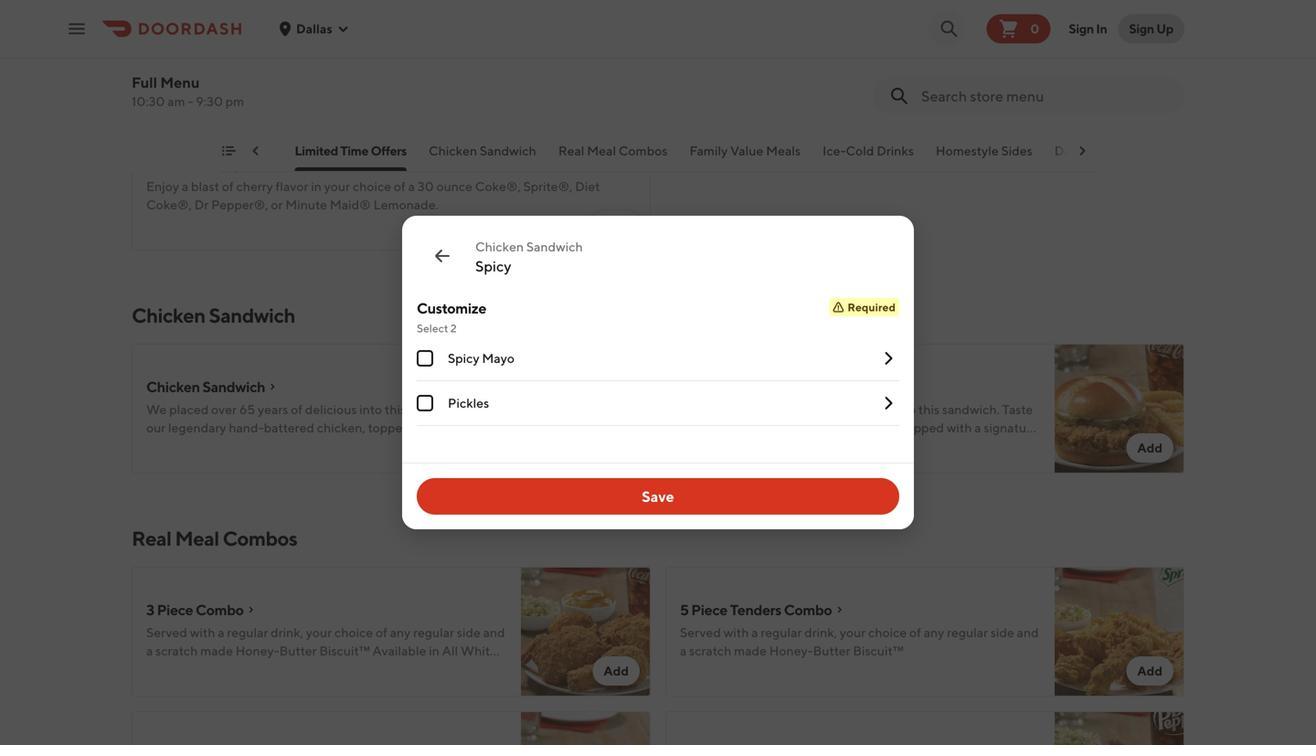 Task type: locate. For each thing, give the bounding box(es) containing it.
2 our from the left
[[680, 420, 700, 435]]

any for 3 piece combo
[[390, 625, 411, 640]]

1 horizontal spatial any
[[924, 625, 945, 640]]

enjoy down make
[[146, 179, 179, 194]]

65 inside we placed over 65 years of delicious into this sandwich.  taste our legendary hand-battered chicken, topped with a signature honey-butter brushed brioche bun with mayo and pickles.
[[239, 402, 255, 417]]

years inside we placed over 65 years of delicious into this sandwich.  taste our legendary hand-battered chicken, topped with a signature honey-butter brushed brioche bun with mayo and pickles. served with regular side and regular drink.
[[792, 402, 822, 417]]

5 piece tenders combo image
[[1055, 567, 1185, 697]]

1 into from the left
[[360, 402, 382, 417]]

served inside served with a regular drink, your choice of any regular side and a scratch made honey-butter biscuit™
[[680, 625, 721, 640]]

1 65 from the left
[[239, 402, 255, 417]]

butter inside we placed over 65 years of delicious into this sandwich.  taste our legendary hand-battered chicken, topped with a signature honey-butter brushed brioche bun with mayo and pickles. served with regular side and regular drink.
[[722, 438, 758, 453]]

brushed inside we placed over 65 years of delicious into this sandwich.  taste our legendary hand-battered chicken, topped with a signature honey-butter brushed brioche bun with mayo and pickles. served with regular side and regular drink.
[[761, 438, 809, 453]]

chicken, inside we placed over 65 years of delicious into this sandwich.  taste our legendary hand-battered chicken, topped with a signature honey-butter brushed brioche bun with mayo and pickles. served with regular side and regular drink.
[[851, 420, 900, 435]]

add for 3 piece combo
[[604, 663, 629, 678]]

or
[[971, 34, 991, 49]]

bun for chicken sandwich combo
[[858, 438, 881, 453]]

2 placed from the left
[[703, 402, 743, 417]]

offers
[[371, 143, 407, 158]]

0 horizontal spatial 65
[[239, 402, 255, 417]]

in up minute
[[311, 179, 322, 194]]

topped inside we placed over 65 years of delicious into this sandwich.  taste our legendary hand-battered chicken, topped with a signature honey-butter brushed brioche bun with mayo and pickles.
[[368, 420, 410, 435]]

served inside served with a regular drink, your choice of any regular side and a scratch made honey-butter biscuit™  available in all white meat, mixed, legs & thighs, and tenders.
[[146, 625, 187, 640]]

butter
[[831, 89, 868, 104], [279, 643, 317, 658], [813, 643, 851, 658]]

2 hand- from the left
[[763, 420, 798, 435]]

this down peppers,
[[347, 42, 368, 57]]

placed
[[169, 402, 209, 417], [703, 402, 743, 417]]

honey- inside served with a regular drink, your choice of any regular side and a scratch made honey-butter biscuit™
[[770, 643, 813, 658]]

purple pepper® sauce image
[[521, 0, 651, 106]]

1 horizontal spatial tenders
[[809, 53, 855, 68]]

2 drink, from the left
[[805, 625, 837, 640]]

1 taste from the left
[[469, 402, 499, 417]]

your inside served with a regular drink, your choice of any regular side and a scratch made honey-butter biscuit™  available in all white meat, mixed, legs & thighs, and tenders.
[[306, 625, 332, 640]]

real up 3
[[132, 527, 171, 550]]

that
[[281, 42, 305, 57]]

spicy right the back icon at the top of the page
[[475, 257, 512, 275]]

piece right 5
[[691, 601, 728, 619]]

1 horizontal spatial biscuit™
[[853, 643, 904, 658]]

chicken sandwich combo image
[[1055, 344, 1185, 474]]

honey- for chicken sandwich combo
[[680, 438, 722, 453]]

brioche inside we placed over 65 years of delicious into this sandwich.  taste our legendary hand-battered chicken, topped with a signature honey-butter brushed brioche bun with mayo and pickles. served with regular side and regular drink.
[[811, 438, 856, 453]]

0 vertical spatial combos
[[619, 143, 668, 158]]

pickles. inside we placed over 65 years of delicious into this sandwich.  taste our legendary hand-battered chicken, topped with a signature honey-butter brushed brioche bun with mayo and pickles. served with regular side and regular drink.
[[970, 438, 1013, 453]]

made inside served with a regular drink, your choice of any regular side and a scratch made honey-butter biscuit™
[[734, 643, 767, 658]]

spicy down the 2
[[448, 351, 480, 366]]

1 horizontal spatial legs
[[882, 34, 905, 49]]

ice-
[[823, 143, 846, 158]]

brioche
[[277, 438, 322, 453], [811, 438, 856, 453]]

pickles.
[[436, 438, 479, 453], [970, 438, 1013, 453]]

bun inside we placed over 65 years of delicious into this sandwich.  taste our legendary hand-battered chicken, topped with a signature honey-butter brushed brioche bun with mayo and pickles.
[[324, 438, 347, 453]]

honey- for chicken sandwich
[[146, 438, 188, 453]]

1 mayo from the left
[[377, 438, 409, 453]]

save
[[642, 488, 675, 505]]

thighs up purple
[[933, 34, 969, 49]]

chicken inside button
[[429, 143, 477, 158]]

2 sandwich. from the left
[[943, 402, 1000, 417]]

& right legs
[[255, 661, 263, 677]]

0 horizontal spatial sandwich.
[[409, 402, 466, 417]]

any inside served with a regular drink, your choice of any regular side and a scratch made honey-butter biscuit™  available in all white meat, mixed, legs & thighs, and tenders.
[[390, 625, 411, 640]]

our for chicken sandwich
[[146, 420, 166, 435]]

0 horizontal spatial real
[[132, 527, 171, 550]]

back image
[[432, 245, 453, 267]]

any
[[390, 625, 411, 640], [924, 625, 945, 640]]

1 horizontal spatial 8pc
[[994, 34, 1020, 49]]

0 vertical spatial spicy
[[475, 257, 512, 275]]

piece right 3
[[157, 601, 193, 619]]

a
[[492, 42, 499, 57], [182, 179, 189, 194], [408, 179, 415, 194], [441, 420, 448, 435], [975, 420, 982, 435], [218, 625, 225, 640], [752, 625, 759, 640], [146, 643, 153, 658], [680, 643, 687, 658]]

add
[[1138, 73, 1163, 88], [1138, 440, 1163, 455], [604, 663, 629, 678], [1138, 663, 1163, 678]]

2 made from the left
[[734, 643, 767, 658]]

thighs
[[933, 34, 969, 49], [717, 53, 753, 68]]

0 horizontal spatial large
[[721, 71, 755, 86]]

placed inside we placed over 65 years of delicious into this sandwich.  taste our legendary hand-battered chicken, topped with a signature honey-butter brushed brioche bun with mayo and pickles.
[[169, 402, 209, 417]]

1 horizontal spatial enjoy
[[813, 34, 846, 49]]

65 for chicken sandwich
[[239, 402, 255, 417]]

taste inside we placed over 65 years of delicious into this sandwich.  taste our legendary hand-battered chicken, topped with a signature honey-butter brushed brioche bun with mayo and pickles.
[[469, 402, 499, 417]]

1 horizontal spatial scratch
[[690, 643, 732, 658]]

0 horizontal spatial scratch
[[156, 643, 198, 658]]

1 horizontal spatial signature
[[450, 420, 505, 435]]

this inside we placed over 65 years of delicious into this sandwich.  taste our legendary hand-battered chicken, topped with a signature honey-butter brushed brioche bun with mayo and pickles.
[[385, 402, 406, 417]]

1 brioche from the left
[[277, 438, 322, 453]]

our inside we placed over 65 years of delicious into this sandwich.  taste our legendary hand-battered chicken, topped with a signature honey-butter brushed brioche bun with mayo and pickles. served with regular side and regular drink.
[[680, 420, 700, 435]]

1 horizontal spatial 65
[[773, 402, 789, 417]]

served
[[680, 457, 721, 472], [146, 625, 187, 640], [680, 625, 721, 640]]

in
[[311, 179, 322, 194], [429, 643, 440, 658]]

biscuit™ for 3 piece combo
[[319, 643, 370, 658]]

1 hand- from the left
[[229, 420, 264, 435]]

butter inside served with a regular drink, your choice of any regular side and a scratch made honey-butter biscuit™
[[813, 643, 851, 658]]

battered
[[264, 420, 314, 435], [798, 420, 848, 435]]

over inside we placed over 65 years of delicious into this sandwich.  taste our legendary hand-battered chicken, topped with a signature honey-butter brushed brioche bun with mayo and pickles.
[[211, 402, 237, 417]]

choice inside served with a regular drink, your choice of any regular side and a scratch made honey-butter biscuit™
[[869, 625, 907, 640]]

cold
[[846, 143, 874, 158]]

1 horizontal spatial combos
[[619, 143, 668, 158]]

$0.39
[[146, 64, 181, 79]]

as right big
[[759, 34, 771, 49]]

any inside served with a regular drink, your choice of any regular side and a scratch made honey-butter biscuit™
[[924, 625, 945, 640]]

3 piece combo
[[146, 601, 244, 619]]

scratch up meat,
[[156, 643, 198, 658]]

meal inside button
[[587, 143, 616, 158]]

made up mixed,
[[200, 643, 233, 658]]

0 horizontal spatial sign
[[1069, 21, 1094, 36]]

1 horizontal spatial placed
[[703, 402, 743, 417]]

0 horizontal spatial butter
[[188, 438, 224, 453]]

coke®, left the dr
[[146, 197, 192, 212]]

choice inside served with a regular drink, your choice of any regular side and a scratch made honey-butter biscuit™  available in all white meat, mixed, legs & thighs, and tenders.
[[335, 625, 373, 640]]

2 piece from the left
[[691, 601, 728, 619]]

1 delicious from the left
[[305, 402, 357, 417]]

sandwich inside chicken sandwich spicy
[[527, 239, 583, 254]]

coke®, down chicken sandwich button
[[475, 179, 521, 194]]

tenders
[[809, 53, 855, 68], [730, 601, 782, 619]]

legendary for chicken sandwich
[[168, 420, 226, 435]]

pickles. for chicken sandwich combo
[[970, 438, 1013, 453]]

scroll menu navigation left image
[[249, 144, 263, 158]]

2 as from the left
[[759, 34, 771, 49]]

sandwich.
[[409, 402, 466, 417], [943, 402, 1000, 417]]

honey- inside a meal as big as texas! enjoy 16pc legs and thighs or 8pc legs & thighs and 8pc tenders featuring purple pepper® sauce, large mashed potatoes, large cole slaw, large baked mac & cheese & 6 honey-butter biscuits™.
[[787, 89, 831, 104]]

butter down 5 piece tenders combo
[[813, 643, 851, 658]]

taste inside we placed over 65 years of delicious into this sandwich.  taste our legendary hand-battered chicken, topped with a signature honey-butter brushed brioche bun with mayo and pickles. served with regular side and regular drink.
[[1003, 402, 1033, 417]]

biscuit™ for 5 piece tenders combo
[[853, 643, 904, 658]]

1 horizontal spatial meal
[[587, 143, 616, 158]]

butter
[[188, 438, 224, 453], [722, 438, 758, 453]]

2 honey- from the left
[[680, 438, 722, 453]]

2 over from the left
[[745, 402, 771, 417]]

biscuit™ inside served with a regular drink, your choice of any regular side and a scratch made honey-butter biscuit™
[[853, 643, 904, 658]]

placed for chicken sandwich combo
[[703, 402, 743, 417]]

chicken, inside we placed over 65 years of delicious into this sandwich.  taste our legendary hand-battered chicken, topped with a signature honey-butter brushed brioche bun with mayo and pickles.
[[317, 420, 366, 435]]

0 vertical spatial thighs
[[933, 34, 969, 49]]

0 horizontal spatial we
[[146, 402, 167, 417]]

we inside we placed over 65 years of delicious into this sandwich.  taste our legendary hand-battered chicken, topped with a signature honey-butter brushed brioche bun with mayo and pickles. served with regular side and regular drink.
[[680, 402, 701, 417]]

drink, for 3 piece combo
[[271, 625, 304, 640]]

bun for chicken sandwich
[[324, 438, 347, 453]]

bun inside we placed over 65 years of delicious into this sandwich.  taste our legendary hand-battered chicken, topped with a signature honey-butter brushed brioche bun with mayo and pickles. served with regular side and regular drink.
[[858, 438, 881, 453]]

1 years from the left
[[258, 402, 288, 417]]

scratch for tenders
[[690, 643, 732, 658]]

1 pickles. from the left
[[436, 438, 479, 453]]

and
[[464, 23, 486, 38], [908, 34, 930, 49], [756, 53, 778, 68], [412, 438, 434, 453], [946, 438, 967, 453], [822, 457, 844, 472], [483, 625, 505, 640], [1017, 625, 1039, 640], [310, 661, 332, 677]]

brioche inside we placed over 65 years of delicious into this sandwich.  taste our legendary hand-battered chicken, topped with a signature honey-butter brushed brioche bun with mayo and pickles.
[[277, 438, 322, 453]]

taste for chicken sandwich
[[469, 402, 499, 417]]

thighs down big
[[717, 53, 753, 68]]

years for chicken sandwich combo
[[792, 402, 822, 417]]

signature inside we placed over 65 years of delicious into this sandwich.  taste our legendary hand-battered chicken, topped with a signature honey-butter brushed brioche bun with mayo and pickles. served with regular side and regular drink.
[[984, 420, 1039, 435]]

battered for chicken sandwich combo
[[798, 420, 848, 435]]

1 horizontal spatial into
[[894, 402, 916, 417]]

large up cheese
[[721, 71, 755, 86]]

chicken,
[[317, 420, 366, 435], [851, 420, 900, 435]]

2 pickles. from the left
[[970, 438, 1013, 453]]

0 horizontal spatial made
[[200, 643, 233, 658]]

2 biscuit™ from the left
[[853, 643, 904, 658]]

1 horizontal spatial this
[[385, 402, 406, 417]]

cole
[[900, 71, 928, 86]]

ice-cold drinks button
[[823, 142, 914, 171]]

honey-
[[787, 89, 831, 104], [236, 643, 279, 658], [770, 643, 813, 658]]

as left big
[[723, 34, 735, 49]]

served up save button
[[680, 457, 721, 472]]

1 chicken, from the left
[[317, 420, 366, 435]]

1 scratch from the left
[[156, 643, 198, 658]]

spicy inside customize group
[[448, 351, 480, 366]]

1 horizontal spatial bun
[[858, 438, 881, 453]]

served inside we placed over 65 years of delicious into this sandwich.  taste our legendary hand-battered chicken, topped with a signature honey-butter brushed brioche bun with mayo and pickles. served with regular side and regular drink.
[[680, 457, 721, 472]]

2 battered from the left
[[798, 420, 848, 435]]

3 large from the left
[[962, 71, 996, 86]]

meal up 3 piece combo
[[175, 527, 219, 550]]

into inside we placed over 65 years of delicious into this sandwich.  taste our legendary hand-battered chicken, topped with a signature honey-butter brushed brioche bun with mayo and pickles.
[[360, 402, 382, 417]]

side inside served with a regular drink, your choice of any regular side and a scratch made honey-butter biscuit™  available in all white meat, mixed, legs & thighs, and tenders.
[[457, 625, 481, 640]]

2 horizontal spatial side
[[991, 625, 1015, 640]]

1 butter from the left
[[188, 438, 224, 453]]

signature inside we placed over 65 years of delicious into this sandwich.  taste our legendary hand-battered chicken, topped with a signature honey-butter brushed brioche bun with mayo and pickles.
[[450, 420, 505, 435]]

signature for chicken sandwich combo
[[984, 420, 1039, 435]]

make it cherry enjoy a blast of cherry flavor in your choice of a 30 ounce coke®, sprite®, diet coke®, dr pepper®, or minute maid® lemonade.
[[146, 155, 600, 212]]

0 horizontal spatial biscuit™
[[319, 643, 370, 658]]

1 horizontal spatial butter
[[722, 438, 758, 453]]

we inside we placed over 65 years of delicious into this sandwich.  taste our legendary hand-battered chicken, topped with a signature honey-butter brushed brioche bun with mayo and pickles.
[[146, 402, 167, 417]]

sandwich. for chicken sandwich combo
[[943, 402, 1000, 417]]

2 brushed from the left
[[761, 438, 809, 453]]

made for tenders
[[734, 643, 767, 658]]

butter down the potatoes,
[[831, 89, 868, 104]]

2 bun from the left
[[858, 438, 881, 453]]

1 horizontal spatial drink,
[[805, 625, 837, 640]]

1 horizontal spatial sandwich.
[[943, 402, 1000, 417]]

1 horizontal spatial as
[[759, 34, 771, 49]]

butter for 5 piece tenders combo
[[813, 643, 851, 658]]

0 horizontal spatial hand-
[[229, 420, 264, 435]]

thighs,
[[266, 661, 307, 677]]

0 horizontal spatial battered
[[264, 420, 314, 435]]

over for chicken sandwich combo
[[745, 402, 771, 417]]

battered inside we placed over 65 years of delicious into this sandwich.  taste our legendary hand-battered chicken, topped with a signature honey-butter brushed brioche bun with mayo and pickles.
[[264, 420, 314, 435]]

mashed
[[757, 71, 804, 86]]

dialog
[[402, 216, 914, 529]]

topped for chicken sandwich combo
[[902, 420, 944, 435]]

drink, inside served with a regular drink, your choice of any regular side and a scratch made honey-butter biscuit™
[[805, 625, 837, 640]]

1 horizontal spatial brushed
[[761, 438, 809, 453]]

drink, down 5 piece tenders combo
[[805, 625, 837, 640]]

1 honey- from the left
[[146, 438, 188, 453]]

real meal combos button
[[558, 142, 668, 171]]

0 horizontal spatial into
[[360, 402, 382, 417]]

1 drink, from the left
[[271, 625, 304, 640]]

battered inside we placed over 65 years of delicious into this sandwich.  taste our legendary hand-battered chicken, topped with a signature honey-butter brushed brioche bun with mayo and pickles. served with regular side and regular drink.
[[798, 420, 848, 435]]

meal up diet
[[587, 143, 616, 158]]

65
[[239, 402, 255, 417], [773, 402, 789, 417]]

2 horizontal spatial signature
[[984, 420, 1039, 435]]

1 horizontal spatial real
[[558, 143, 585, 158]]

sandwich. for chicken sandwich
[[409, 402, 466, 417]]

with
[[413, 420, 438, 435], [947, 420, 972, 435], [349, 438, 375, 453], [883, 438, 909, 453], [724, 457, 749, 472], [190, 625, 215, 640], [724, 625, 749, 640]]

2 into from the left
[[894, 402, 916, 417]]

served down 3
[[146, 625, 187, 640]]

2 topped from the left
[[902, 420, 944, 435]]

honey- down 5 piece tenders combo
[[770, 643, 813, 658]]

1 vertical spatial real
[[132, 527, 171, 550]]

16pc
[[848, 34, 879, 49]]

0 vertical spatial real
[[558, 143, 585, 158]]

1 any from the left
[[390, 625, 411, 640]]

0 horizontal spatial piece
[[157, 601, 193, 619]]

served with a regular drink, your choice of any regular side and a scratch made honey-butter biscuit™  available in all white meat, mixed, legs & thighs, and tenders.
[[146, 625, 505, 677]]

legs down a
[[680, 53, 704, 68]]

1 legendary from the left
[[168, 420, 226, 435]]

drinks
[[877, 143, 914, 158]]

desserts & more
[[1055, 143, 1149, 158]]

2 mayo from the left
[[911, 438, 943, 453]]

add button
[[1127, 66, 1174, 95], [1127, 433, 1174, 463], [593, 656, 640, 686], [1127, 656, 1174, 686]]

all
[[442, 643, 458, 658]]

0 horizontal spatial drink,
[[271, 625, 304, 640]]

this
[[347, 42, 368, 57], [385, 402, 406, 417], [919, 402, 940, 417]]

customize group
[[417, 298, 900, 426]]

2 brioche from the left
[[811, 438, 856, 453]]

your for 3 piece combo
[[306, 625, 332, 640]]

legendary inside we placed over 65 years of delicious into this sandwich.  taste our legendary hand-battered chicken, topped with a signature honey-butter brushed brioche bun with mayo and pickles. served with regular side and regular drink.
[[702, 420, 760, 435]]

Spicy Mayo checkbox
[[417, 350, 433, 367]]

&
[[706, 53, 714, 68], [708, 89, 716, 104], [766, 89, 774, 104], [1108, 143, 1116, 158], [255, 661, 263, 677]]

available
[[373, 643, 426, 658]]

1 vertical spatial real meal combos
[[132, 527, 297, 550]]

honey- for 5 piece tenders combo
[[770, 643, 813, 658]]

tenders up the potatoes,
[[809, 53, 855, 68]]

-
[[188, 94, 193, 109]]

2 legendary from the left
[[702, 420, 760, 435]]

any for 5 piece tenders combo
[[924, 625, 945, 640]]

limited time offers
[[295, 143, 407, 158]]

1 horizontal spatial we
[[680, 402, 701, 417]]

1 our from the left
[[146, 420, 166, 435]]

placed for chicken sandwich
[[169, 402, 209, 417]]

0 horizontal spatial honey-
[[146, 438, 188, 453]]

butter inside a meal as big as texas! enjoy 16pc legs and thighs or 8pc legs & thighs and 8pc tenders featuring purple pepper® sauce, large mashed potatoes, large cole slaw, large baked mac & cheese & 6 honey-butter biscuits™.
[[831, 89, 868, 104]]

1 vertical spatial enjoy
[[146, 179, 179, 194]]

1 horizontal spatial pickles.
[[970, 438, 1013, 453]]

signature inside our signature blend of habanero peppers, bell peppers and sticky-sweet goodness that makes this one-of-a-kind sauce a church's® fan favorite.
[[172, 23, 226, 38]]

1 we from the left
[[146, 402, 167, 417]]

into
[[360, 402, 382, 417], [894, 402, 916, 417]]

1 sandwich. from the left
[[409, 402, 466, 417]]

2 butter from the left
[[722, 438, 758, 453]]

sauce
[[456, 42, 489, 57]]

real up diet
[[558, 143, 585, 158]]

sign for sign in
[[1069, 21, 1094, 36]]

0 horizontal spatial over
[[211, 402, 237, 417]]

this left pickles checkbox on the bottom
[[385, 402, 406, 417]]

1 horizontal spatial honey-
[[680, 438, 722, 453]]

tenders inside a meal as big as texas! enjoy 16pc legs and thighs or 8pc legs & thighs and 8pc tenders featuring purple pepper® sauce, large mashed potatoes, large cole slaw, large baked mac & cheese & 6 honey-butter biscuits™.
[[809, 53, 855, 68]]

topped inside we placed over 65 years of delicious into this sandwich.  taste our legendary hand-battered chicken, topped with a signature honey-butter brushed brioche bun with mayo and pickles. served with regular side and regular drink.
[[902, 420, 944, 435]]

0 horizontal spatial coke®,
[[146, 197, 192, 212]]

into left pickles checkbox on the bottom
[[360, 402, 382, 417]]

items
[[241, 143, 273, 158]]

this inside we placed over 65 years of delicious into this sandwich.  taste our legendary hand-battered chicken, topped with a signature honey-butter brushed brioche bun with mayo and pickles. served with regular side and regular drink.
[[919, 402, 940, 417]]

sign for sign up
[[1130, 21, 1155, 36]]

maid®
[[330, 197, 371, 212]]

1 horizontal spatial mayo
[[911, 438, 943, 453]]

chicken sandwich image
[[521, 344, 651, 474]]

0 vertical spatial chicken sandwich
[[429, 143, 537, 158]]

served for 5 piece tenders combo
[[680, 625, 721, 640]]

2 taste from the left
[[1003, 402, 1033, 417]]

1 biscuit™ from the left
[[319, 643, 370, 658]]

large down pepper®
[[962, 71, 996, 86]]

mayo
[[377, 438, 409, 453], [911, 438, 943, 453]]

combo up we placed over 65 years of delicious into this sandwich.  taste our legendary hand-battered chicken, topped with a signature honey-butter brushed brioche bun with mayo and pickles. served with regular side and regular drink.
[[802, 378, 850, 395]]

sandwich. inside we placed over 65 years of delicious into this sandwich.  taste our legendary hand-battered chicken, topped with a signature honey-butter brushed brioche bun with mayo and pickles. served with regular side and regular drink.
[[943, 402, 1000, 417]]

mixed,
[[183, 661, 222, 677]]

legendary inside we placed over 65 years of delicious into this sandwich.  taste our legendary hand-battered chicken, topped with a signature honey-butter brushed brioche bun with mayo and pickles.
[[168, 420, 226, 435]]

into for chicken sandwich combo
[[894, 402, 916, 417]]

1 vertical spatial 8pc
[[780, 53, 806, 68]]

combo up served with a regular drink, your choice of any regular side and a scratch made honey-butter biscuit™
[[784, 601, 832, 619]]

delicious
[[305, 402, 357, 417], [839, 402, 891, 417]]

legs up featuring
[[882, 34, 905, 49]]

2 scratch from the left
[[690, 643, 732, 658]]

9:30
[[196, 94, 223, 109]]

& left more
[[1108, 143, 1116, 158]]

1 horizontal spatial over
[[745, 402, 771, 417]]

1 vertical spatial in
[[429, 643, 440, 658]]

blast
[[191, 179, 219, 194]]

dallas
[[296, 21, 333, 36]]

honey- right 6 at the right of page
[[787, 89, 831, 104]]

2 any from the left
[[924, 625, 945, 640]]

2 sign from the left
[[1130, 21, 1155, 36]]

brushed for chicken sandwich combo
[[761, 438, 809, 453]]

over
[[211, 402, 237, 417], [745, 402, 771, 417]]

scroll menu navigation right image
[[1075, 144, 1090, 158]]

sign left 'in'
[[1069, 21, 1094, 36]]

tenders.
[[334, 661, 383, 677]]

up
[[1157, 21, 1174, 36]]

8pc down the texas!
[[780, 53, 806, 68]]

hand- inside we placed over 65 years of delicious into this sandwich.  taste our legendary hand-battered chicken, topped with a signature honey-butter brushed brioche bun with mayo and pickles. served with regular side and regular drink.
[[763, 420, 798, 435]]

brioche for chicken sandwich combo
[[811, 438, 856, 453]]

2 horizontal spatial large
[[962, 71, 996, 86]]

legendary
[[168, 420, 226, 435], [702, 420, 760, 435]]

1 placed from the left
[[169, 402, 209, 417]]

2 chicken, from the left
[[851, 420, 900, 435]]

0 vertical spatial coke®,
[[475, 179, 521, 194]]

1 sign from the left
[[1069, 21, 1094, 36]]

pickles. inside we placed over 65 years of delicious into this sandwich.  taste our legendary hand-battered chicken, topped with a signature honey-butter brushed brioche bun with mayo and pickles.
[[436, 438, 479, 453]]

in left all
[[429, 643, 440, 658]]

1 horizontal spatial battered
[[798, 420, 848, 435]]

1 horizontal spatial large
[[864, 71, 898, 86]]

drink, for 5 piece tenders combo
[[805, 625, 837, 640]]

sandwich. inside we placed over 65 years of delicious into this sandwich.  taste our legendary hand-battered chicken, topped with a signature honey-butter brushed brioche bun with mayo and pickles.
[[409, 402, 466, 417]]

combo up mixed,
[[196, 601, 244, 619]]

real meal combos up diet
[[558, 143, 668, 158]]

years
[[258, 402, 288, 417], [792, 402, 822, 417]]

sandwich
[[480, 143, 537, 158], [527, 239, 583, 254], [209, 304, 295, 327], [203, 378, 265, 395], [736, 378, 799, 395]]

add for chicken sandwich combo
[[1138, 440, 1163, 455]]

2 we from the left
[[680, 402, 701, 417]]

hand- inside we placed over 65 years of delicious into this sandwich.  taste our legendary hand-battered chicken, topped with a signature honey-butter brushed brioche bun with mayo and pickles.
[[229, 420, 264, 435]]

1 vertical spatial spicy
[[448, 351, 480, 366]]

scratch down 5 piece tenders combo
[[690, 643, 732, 658]]

served down 5
[[680, 625, 721, 640]]

1 horizontal spatial our
[[680, 420, 700, 435]]

0 horizontal spatial years
[[258, 402, 288, 417]]

1 horizontal spatial in
[[429, 643, 440, 658]]

honey- inside we placed over 65 years of delicious into this sandwich.  taste our legendary hand-battered chicken, topped with a signature honey-butter brushed brioche bun with mayo and pickles.
[[146, 438, 188, 453]]

0 horizontal spatial this
[[347, 42, 368, 57]]

0 horizontal spatial placed
[[169, 402, 209, 417]]

homestyle sides
[[936, 143, 1033, 158]]

enjoy inside a meal as big as texas! enjoy 16pc legs and thighs or 8pc legs & thighs and 8pc tenders featuring purple pepper® sauce, large mashed potatoes, large cole slaw, large baked mac & cheese & 6 honey-butter biscuits™.
[[813, 34, 846, 49]]

bell
[[390, 23, 412, 38]]

Pickles checkbox
[[417, 395, 433, 411]]

0 horizontal spatial delicious
[[305, 402, 357, 417]]

1 horizontal spatial legendary
[[702, 420, 760, 435]]

sign left up
[[1130, 21, 1155, 36]]

popular items
[[192, 143, 273, 158]]

your for 5 piece tenders combo
[[840, 625, 866, 640]]

over for chicken sandwich
[[211, 402, 237, 417]]

1 vertical spatial meal
[[175, 527, 219, 550]]

honey- inside served with a regular drink, your choice of any regular side and a scratch made honey-butter biscuit™  available in all white meat, mixed, legs & thighs, and tenders.
[[236, 643, 279, 658]]

made inside served with a regular drink, your choice of any regular side and a scratch made honey-butter biscuit™  available in all white meat, mixed, legs & thighs, and tenders.
[[200, 643, 233, 658]]

our for chicken sandwich combo
[[680, 420, 700, 435]]

0 horizontal spatial legendary
[[168, 420, 226, 435]]

biscuit™ inside served with a regular drink, your choice of any regular side and a scratch made honey-butter biscuit™  available in all white meat, mixed, legs & thighs, and tenders.
[[319, 643, 370, 658]]

this up drink.
[[919, 402, 940, 417]]

3
[[146, 601, 154, 619]]

0 horizontal spatial taste
[[469, 402, 499, 417]]

over inside we placed over 65 years of delicious into this sandwich.  taste our legendary hand-battered chicken, topped with a signature honey-butter brushed brioche bun with mayo and pickles. served with regular side and regular drink.
[[745, 402, 771, 417]]

1 piece from the left
[[157, 601, 193, 619]]

0 horizontal spatial bun
[[324, 438, 347, 453]]

1 horizontal spatial years
[[792, 402, 822, 417]]

1 horizontal spatial sign
[[1130, 21, 1155, 36]]

65 inside we placed over 65 years of delicious into this sandwich.  taste our legendary hand-battered chicken, topped with a signature honey-butter brushed brioche bun with mayo and pickles. served with regular side and regular drink.
[[773, 402, 789, 417]]

0 horizontal spatial pickles.
[[436, 438, 479, 453]]

into up drink.
[[894, 402, 916, 417]]

butter for 3 piece combo
[[279, 643, 317, 658]]

our
[[146, 420, 166, 435], [680, 420, 700, 435]]

large down featuring
[[864, 71, 898, 86]]

our signature blend of habanero peppers, bell peppers and sticky-sweet goodness that makes this one-of-a-kind sauce a church's® fan favorite.
[[146, 23, 499, 75]]

8pc right or
[[994, 34, 1020, 49]]

value
[[731, 143, 764, 158]]

real meal combos
[[558, 143, 668, 158], [132, 527, 297, 550]]

& right mac
[[708, 89, 716, 104]]

1 made from the left
[[200, 643, 233, 658]]

biscuits™.
[[871, 89, 930, 104]]

0 horizontal spatial legs
[[680, 53, 704, 68]]

1 vertical spatial legs
[[680, 53, 704, 68]]

enjoy
[[813, 34, 846, 49], [146, 179, 179, 194]]

real meal combos up 3 piece combo
[[132, 527, 297, 550]]

limited
[[295, 143, 338, 158]]

drink, inside served with a regular drink, your choice of any regular side and a scratch made honey-butter biscuit™  available in all white meat, mixed, legs & thighs, and tenders.
[[271, 625, 304, 640]]

honey- inside we placed over 65 years of delicious into this sandwich.  taste our legendary hand-battered chicken, topped with a signature honey-butter brushed brioche bun with mayo and pickles. served with regular side and regular drink.
[[680, 438, 722, 453]]

Item Search search field
[[922, 86, 1170, 106]]

2 delicious from the left
[[839, 402, 891, 417]]

0 vertical spatial enjoy
[[813, 34, 846, 49]]

1 over from the left
[[211, 402, 237, 417]]

chicken
[[429, 143, 477, 158], [475, 239, 524, 254], [132, 304, 205, 327], [146, 378, 200, 395], [680, 378, 734, 395]]

this inside our signature blend of habanero peppers, bell peppers and sticky-sweet goodness that makes this one-of-a-kind sauce a church's® fan favorite.
[[347, 42, 368, 57]]

butter up thighs,
[[279, 643, 317, 658]]

made for combo
[[200, 643, 233, 658]]

cherry
[[236, 179, 273, 194]]

large
[[721, 71, 755, 86], [864, 71, 898, 86], [962, 71, 996, 86]]

butter inside we placed over 65 years of delicious into this sandwich.  taste our legendary hand-battered chicken, topped with a signature honey-butter brushed brioche bun with mayo and pickles.
[[188, 438, 224, 453]]

and inside we placed over 65 years of delicious into this sandwich.  taste our legendary hand-battered chicken, topped with a signature honey-butter brushed brioche bun with mayo and pickles.
[[412, 438, 434, 453]]

honey- up legs
[[236, 643, 279, 658]]

real inside button
[[558, 143, 585, 158]]

our inside we placed over 65 years of delicious into this sandwich.  taste our legendary hand-battered chicken, topped with a signature honey-butter brushed brioche bun with mayo and pickles.
[[146, 420, 166, 435]]

tenders right 5
[[730, 601, 782, 619]]

years inside we placed over 65 years of delicious into this sandwich.  taste our legendary hand-battered chicken, topped with a signature honey-butter brushed brioche bun with mayo and pickles.
[[258, 402, 288, 417]]

enjoy left 16pc
[[813, 34, 846, 49]]

0 horizontal spatial in
[[311, 179, 322, 194]]

drink, up thighs,
[[271, 625, 304, 640]]

scratch inside served with a regular drink, your choice of any regular side and a scratch made honey-butter biscuit™
[[690, 643, 732, 658]]

delicious inside we placed over 65 years of delicious into this sandwich.  taste our legendary hand-battered chicken, topped with a signature honey-butter brushed brioche bun with mayo and pickles.
[[305, 402, 357, 417]]

add button for 3 piece combo
[[593, 656, 640, 686]]

of inside our signature blend of habanero peppers, bell peppers and sticky-sweet goodness that makes this one-of-a-kind sauce a church's® fan favorite.
[[265, 23, 277, 38]]

mayo inside we placed over 65 years of delicious into this sandwich.  taste our legendary hand-battered chicken, topped with a signature honey-butter brushed brioche bun with mayo and pickles. served with regular side and regular drink.
[[911, 438, 943, 453]]

brushed inside we placed over 65 years of delicious into this sandwich.  taste our legendary hand-battered chicken, topped with a signature honey-butter brushed brioche bun with mayo and pickles.
[[227, 438, 275, 453]]

delicious inside we placed over 65 years of delicious into this sandwich.  taste our legendary hand-battered chicken, topped with a signature honey-butter brushed brioche bun with mayo and pickles. served with regular side and regular drink.
[[839, 402, 891, 417]]

cheese
[[719, 89, 763, 104]]

legendary for chicken sandwich combo
[[702, 420, 760, 435]]

mayo inside we placed over 65 years of delicious into this sandwich.  taste our legendary hand-battered chicken, topped with a signature honey-butter brushed brioche bun with mayo and pickles.
[[377, 438, 409, 453]]

0 horizontal spatial real meal combos
[[132, 527, 297, 550]]

add button for 5 piece tenders combo
[[1127, 656, 1174, 686]]

1 bun from the left
[[324, 438, 347, 453]]

1 horizontal spatial coke®,
[[475, 179, 521, 194]]

combos
[[619, 143, 668, 158], [223, 527, 297, 550]]

into inside we placed over 65 years of delicious into this sandwich.  taste our legendary hand-battered chicken, topped with a signature honey-butter brushed brioche bun with mayo and pickles. served with regular side and regular drink.
[[894, 402, 916, 417]]

1 horizontal spatial chicken,
[[851, 420, 900, 435]]

regular
[[752, 457, 793, 472], [846, 457, 887, 472], [227, 625, 268, 640], [413, 625, 454, 640], [761, 625, 802, 640], [947, 625, 988, 640]]

2 years from the left
[[792, 402, 822, 417]]

1 horizontal spatial made
[[734, 643, 767, 658]]

1 horizontal spatial piece
[[691, 601, 728, 619]]

1 horizontal spatial delicious
[[839, 402, 891, 417]]

2 65 from the left
[[773, 402, 789, 417]]

placed inside we placed over 65 years of delicious into this sandwich.  taste our legendary hand-battered chicken, topped with a signature honey-butter brushed brioche bun with mayo and pickles. served with regular side and regular drink.
[[703, 402, 743, 417]]

1 vertical spatial thighs
[[717, 53, 753, 68]]

1 horizontal spatial thighs
[[933, 34, 969, 49]]

made down 5 piece tenders combo
[[734, 643, 767, 658]]

we for chicken sandwich combo
[[680, 402, 701, 417]]

1 battered from the left
[[264, 420, 314, 435]]

1 brushed from the left
[[227, 438, 275, 453]]

honey-
[[146, 438, 188, 453], [680, 438, 722, 453]]

your inside served with a regular drink, your choice of any regular side and a scratch made honey-butter biscuit™
[[840, 625, 866, 640]]

delicious for chicken sandwich combo
[[839, 402, 891, 417]]

scratch inside served with a regular drink, your choice of any regular side and a scratch made honey-butter biscuit™  available in all white meat, mixed, legs & thighs, and tenders.
[[156, 643, 198, 658]]

1 topped from the left
[[368, 420, 410, 435]]

0 horizontal spatial side
[[457, 625, 481, 640]]

1 horizontal spatial topped
[[902, 420, 944, 435]]

hand- for chicken sandwich combo
[[763, 420, 798, 435]]

0 vertical spatial tenders
[[809, 53, 855, 68]]

0 horizontal spatial mayo
[[377, 438, 409, 453]]



Task type: describe. For each thing, give the bounding box(es) containing it.
& inside served with a regular drink, your choice of any regular side and a scratch made honey-butter biscuit™  available in all white meat, mixed, legs & thighs, and tenders.
[[255, 661, 263, 677]]

fan
[[212, 60, 231, 75]]

combos inside button
[[619, 143, 668, 158]]

spicy mayo
[[448, 351, 515, 366]]

drink.
[[890, 457, 923, 472]]

slaw,
[[930, 71, 960, 86]]

a meal as big as texas! enjoy 16pc legs and thighs or 8pc legs & thighs and 8pc tenders featuring purple pepper® sauce, large mashed potatoes, large cole slaw, large baked mac & cheese & 6 honey-butter biscuits™.
[[680, 34, 1036, 104]]

0 horizontal spatial thighs
[[717, 53, 753, 68]]

select
[[417, 322, 448, 335]]

0 vertical spatial 8pc
[[994, 34, 1020, 49]]

side for 5 piece tenders combo
[[991, 625, 1015, 640]]

ice-cold drinks
[[823, 143, 914, 158]]

sign in
[[1069, 21, 1108, 36]]

mayo for chicken sandwich
[[377, 438, 409, 453]]

favorite.
[[233, 60, 281, 75]]

a inside we placed over 65 years of delicious into this sandwich.  taste our legendary hand-battered chicken, topped with a signature honey-butter brushed brioche bun with mayo and pickles.
[[441, 420, 448, 435]]

family value meals button
[[690, 142, 801, 171]]

dialog containing spicy
[[402, 216, 914, 529]]

our
[[146, 23, 169, 38]]

with inside served with a regular drink, your choice of any regular side and a scratch made honey-butter biscuit™
[[724, 625, 749, 640]]

pepper®
[[955, 53, 1009, 68]]

sandwich inside button
[[480, 143, 537, 158]]

minute
[[285, 197, 327, 212]]

texas!
[[774, 34, 810, 49]]

sign in link
[[1058, 11, 1119, 47]]

chicken inside chicken sandwich spicy
[[475, 239, 524, 254]]

a
[[680, 34, 690, 49]]

1 large from the left
[[721, 71, 755, 86]]

or
[[271, 197, 283, 212]]

chicken sandwich spicy
[[475, 239, 583, 275]]

piece for tenders
[[691, 601, 728, 619]]

texas-sized grande meal image
[[1055, 0, 1185, 106]]

0 horizontal spatial meal
[[175, 527, 219, 550]]

add for 5 piece tenders combo
[[1138, 663, 1163, 678]]

brushed for chicken sandwich
[[227, 438, 275, 453]]

signature for chicken sandwich
[[450, 420, 505, 435]]

we placed over 65 years of delicious into this sandwich.  taste our legendary hand-battered chicken, topped with a signature honey-butter brushed brioche bun with mayo and pickles. served with regular side and regular drink.
[[680, 402, 1039, 472]]

sides
[[1002, 143, 1033, 158]]

combo for 3 piece combo
[[196, 601, 244, 619]]

piece for combo
[[157, 601, 193, 619]]

family value meals
[[690, 143, 801, 158]]

3 piece tenders combo image
[[521, 711, 651, 745]]

it
[[185, 155, 195, 172]]

this for chicken sandwich
[[385, 402, 406, 417]]

3 piece combo image
[[521, 567, 651, 697]]

family
[[690, 143, 728, 158]]

dr
[[195, 197, 209, 212]]

taste for chicken sandwich combo
[[1003, 402, 1033, 417]]

pickles
[[448, 395, 489, 411]]

of inside served with a regular drink, your choice of any regular side and a scratch made honey-butter biscuit™  available in all white meat, mixed, legs & thighs, and tenders.
[[376, 625, 388, 640]]

meal
[[692, 34, 720, 49]]

65 for chicken sandwich combo
[[773, 402, 789, 417]]

baked
[[998, 71, 1036, 86]]

lemonade.
[[374, 197, 439, 212]]

& left 6 at the right of page
[[766, 89, 774, 104]]

& inside button
[[1108, 143, 1116, 158]]

add button for chicken sandwich combo
[[1127, 433, 1174, 463]]

we placed over 65 years of delicious into this sandwich.  taste our legendary hand-battered chicken, topped with a signature honey-butter brushed brioche bun with mayo and pickles.
[[146, 402, 505, 453]]

cherry
[[197, 155, 242, 172]]

big
[[738, 34, 756, 49]]

choice inside make it cherry enjoy a blast of cherry flavor in your choice of a 30 ounce coke®, sprite®, diet coke®, dr pepper®, or minute maid® lemonade.
[[353, 179, 391, 194]]

of-
[[398, 42, 416, 57]]

open menu image
[[66, 18, 88, 40]]

with inside served with a regular drink, your choice of any regular side and a scratch made honey-butter biscuit™  available in all white meat, mixed, legs & thighs, and tenders.
[[190, 625, 215, 640]]

full
[[132, 74, 157, 91]]

of inside we placed over 65 years of delicious into this sandwich.  taste our legendary hand-battered chicken, topped with a signature honey-butter brushed brioche bun with mayo and pickles. served with regular side and regular drink.
[[825, 402, 837, 417]]

this for chicken sandwich combo
[[919, 402, 940, 417]]

2 large from the left
[[864, 71, 898, 86]]

butter for chicken sandwich combo
[[722, 438, 758, 453]]

delicious for chicken sandwich
[[305, 402, 357, 417]]

sauce,
[[680, 71, 719, 86]]

combo for chicken sandwich combo
[[802, 378, 850, 395]]

dallas button
[[278, 21, 351, 36]]

meat,
[[146, 661, 180, 677]]

and inside our signature blend of habanero peppers, bell peppers and sticky-sweet goodness that makes this one-of-a-kind sauce a church's® fan favorite.
[[464, 23, 486, 38]]

chicken sandwich button
[[429, 142, 537, 171]]

1 vertical spatial chicken sandwich
[[132, 304, 295, 327]]

white
[[461, 643, 497, 658]]

sprite®,
[[524, 179, 573, 194]]

menu
[[160, 74, 200, 91]]

battered for chicken sandwich
[[264, 420, 314, 435]]

spicy inside chicken sandwich spicy
[[475, 257, 512, 275]]

5
[[680, 601, 689, 619]]

& down meal
[[706, 53, 714, 68]]

a inside our signature blend of habanero peppers, bell peppers and sticky-sweet goodness that makes this one-of-a-kind sauce a church's® fan favorite.
[[492, 42, 499, 57]]

we for chicken sandwich
[[146, 402, 167, 417]]

0 vertical spatial legs
[[882, 34, 905, 49]]

2 vertical spatial chicken sandwich
[[146, 378, 265, 395]]

served for 3 piece combo
[[146, 625, 187, 640]]

desserts & more button
[[1055, 142, 1149, 171]]

potatoes,
[[807, 71, 862, 86]]

a-
[[416, 42, 428, 57]]

diet
[[575, 179, 600, 194]]

pm
[[226, 94, 244, 109]]

0 horizontal spatial 8pc
[[780, 53, 806, 68]]

make
[[146, 155, 182, 172]]

mayo
[[482, 351, 515, 366]]

scratch for combo
[[156, 643, 198, 658]]

in inside make it cherry enjoy a blast of cherry flavor in your choice of a 30 ounce coke®, sprite®, diet coke®, dr pepper®, or minute maid® lemonade.
[[311, 179, 322, 194]]

served with a regular drink, your choice of any regular side and a scratch made honey-butter biscuit™
[[680, 625, 1039, 658]]

homestyle
[[936, 143, 999, 158]]

featuring
[[858, 53, 911, 68]]

mac
[[680, 89, 706, 104]]

customize
[[417, 299, 486, 317]]

butter for chicken sandwich
[[188, 438, 224, 453]]

hand- for chicken sandwich
[[229, 420, 264, 435]]

side inside we placed over 65 years of delicious into this sandwich.  taste our legendary hand-battered chicken, topped with a signature honey-butter brushed brioche bun with mayo and pickles. served with regular side and regular drink.
[[795, 457, 819, 472]]

popular items button
[[192, 142, 273, 171]]

kind
[[428, 42, 453, 57]]

topped for chicken sandwich
[[368, 420, 410, 435]]

1 vertical spatial combos
[[223, 527, 297, 550]]

brioche for chicken sandwich
[[277, 438, 322, 453]]

meals
[[766, 143, 801, 158]]

side for 3 piece combo
[[457, 625, 481, 640]]

pepper®,
[[211, 197, 268, 212]]

save button
[[417, 478, 900, 515]]

required
[[848, 301, 896, 314]]

homestyle sides button
[[936, 142, 1033, 171]]

chicken, for chicken sandwich
[[317, 420, 366, 435]]

peppers
[[414, 23, 462, 38]]

in
[[1096, 21, 1108, 36]]

in inside served with a regular drink, your choice of any regular side and a scratch made honey-butter biscuit™  available in all white meat, mixed, legs & thighs, and tenders.
[[429, 643, 440, 658]]

1 as from the left
[[723, 34, 735, 49]]

legs
[[225, 661, 252, 677]]

mayo for chicken sandwich combo
[[911, 438, 943, 453]]

ounce
[[437, 179, 473, 194]]

habanero
[[279, 23, 334, 38]]

into for chicken sandwich
[[360, 402, 382, 417]]

church's®
[[146, 60, 210, 75]]

2 piece combo image
[[1055, 711, 1185, 745]]

choice for 5 piece tenders combo
[[869, 625, 907, 640]]

a inside we placed over 65 years of delicious into this sandwich.  taste our legendary hand-battered chicken, topped with a signature honey-butter brushed brioche bun with mayo and pickles. served with regular side and regular drink.
[[975, 420, 982, 435]]

chicken, for chicken sandwich combo
[[851, 420, 900, 435]]

your inside make it cherry enjoy a blast of cherry flavor in your choice of a 30 ounce coke®, sprite®, diet coke®, dr pepper®, or minute maid® lemonade.
[[324, 179, 350, 194]]

honey- for 3 piece combo
[[236, 643, 279, 658]]

10:30
[[132, 94, 165, 109]]

sticky-
[[146, 42, 185, 57]]

6
[[776, 89, 784, 104]]

popular
[[192, 143, 238, 158]]

1 horizontal spatial real meal combos
[[558, 143, 668, 158]]

full menu 10:30 am - 9:30 pm
[[132, 74, 244, 109]]

1 vertical spatial tenders
[[730, 601, 782, 619]]

of inside served with a regular drink, your choice of any regular side and a scratch made honey-butter biscuit™
[[910, 625, 922, 640]]

0
[[1031, 21, 1040, 36]]

pickles. for chicken sandwich
[[436, 438, 479, 453]]

enjoy inside make it cherry enjoy a blast of cherry flavor in your choice of a 30 ounce coke®, sprite®, diet coke®, dr pepper®, or minute maid® lemonade.
[[146, 179, 179, 194]]

flavor
[[276, 179, 309, 194]]

of inside we placed over 65 years of delicious into this sandwich.  taste our legendary hand-battered chicken, topped with a signature honey-butter brushed brioche bun with mayo and pickles.
[[291, 402, 303, 417]]

and inside served with a regular drink, your choice of any regular side and a scratch made honey-butter biscuit™
[[1017, 625, 1039, 640]]

years for chicken sandwich
[[258, 402, 288, 417]]

choice for 3 piece combo
[[335, 625, 373, 640]]

peppers,
[[337, 23, 388, 38]]

30
[[418, 179, 434, 194]]



Task type: vqa. For each thing, say whether or not it's contained in the screenshot.
the Gift Cards
no



